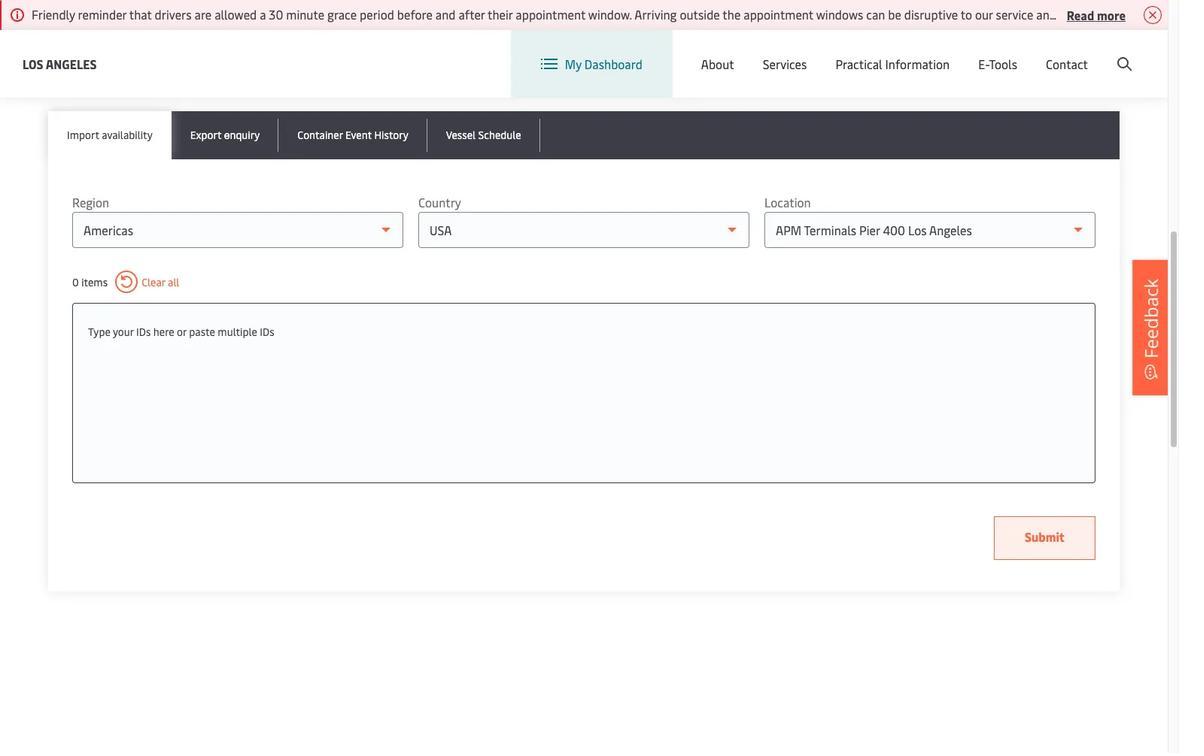 Task type: locate. For each thing, give the bounding box(es) containing it.
period
[[360, 6, 394, 23]]

terminal.
[[448, 61, 497, 78]]

2 and from the left
[[1036, 6, 1057, 23]]

0
[[72, 275, 79, 289]]

appointment right their
[[516, 6, 585, 23]]

1 horizontal spatial appointment
[[744, 6, 813, 23]]

1 horizontal spatial ids
[[260, 325, 274, 339]]

submit button
[[994, 517, 1096, 561]]

to
[[961, 6, 972, 23], [322, 61, 334, 78]]

paste
[[189, 325, 215, 339]]

here
[[153, 325, 174, 339]]

dashboard
[[585, 56, 642, 72]]

services button
[[763, 30, 807, 98]]

location
[[783, 44, 830, 60], [765, 194, 811, 211]]

be
[[888, 6, 901, 23]]

container event history button
[[279, 111, 427, 160]]

1 horizontal spatial to
[[961, 6, 972, 23]]

information
[[885, 56, 950, 72]]

1 horizontal spatial a
[[388, 61, 395, 78]]

1 horizontal spatial or
[[199, 61, 210, 78]]

grace
[[327, 6, 357, 23]]

and
[[436, 6, 456, 23], [1036, 6, 1057, 23]]

0 horizontal spatial a
[[260, 6, 266, 23]]

friendly
[[32, 6, 75, 23]]

availability
[[102, 128, 153, 142]]

export еnquiry button
[[171, 111, 279, 160]]

multiple
[[218, 325, 257, 339]]

0 vertical spatial location
[[783, 44, 830, 60]]

or inside search again enter additional containers, or change the location to search at a different terminal.
[[199, 61, 210, 78]]

switch location button
[[720, 44, 830, 60]]

outside
[[680, 6, 720, 23]]

1 vertical spatial the
[[255, 61, 273, 78]]

0 horizontal spatial to
[[322, 61, 334, 78]]

1 vertical spatial to
[[322, 61, 334, 78]]

to left the search
[[322, 61, 334, 78]]

type
[[88, 325, 110, 339]]

los
[[23, 55, 43, 72]]

0 horizontal spatial the
[[255, 61, 273, 78]]

to left 'our' on the right top of page
[[961, 6, 972, 23]]

arriving
[[635, 6, 677, 23]]

services
[[763, 56, 807, 72]]

None text field
[[88, 319, 1080, 346]]

or right the here
[[177, 325, 187, 339]]

to inside search again enter additional containers, or change the location to search at a different terminal.
[[322, 61, 334, 78]]

allowed
[[215, 6, 257, 23]]

can
[[866, 6, 885, 23]]

0 vertical spatial or
[[199, 61, 210, 78]]

my dashboard
[[565, 56, 642, 72]]

login
[[1018, 44, 1047, 61]]

the
[[723, 6, 741, 23], [255, 61, 273, 78]]

vessel schedule
[[446, 128, 521, 142]]

a inside search again enter additional containers, or change the location to search at a different terminal.
[[388, 61, 395, 78]]

and left after
[[436, 6, 456, 23]]

ids right 'multiple'
[[260, 325, 274, 339]]

import availability button
[[48, 111, 171, 160]]

disruptive
[[904, 6, 958, 23]]

tools
[[989, 56, 1017, 72]]

e-
[[978, 56, 989, 72]]

at
[[375, 61, 385, 78]]

0 horizontal spatial ids
[[136, 325, 151, 339]]

a
[[260, 6, 266, 23], [388, 61, 395, 78]]

container event history
[[297, 128, 408, 142]]

vessel schedule button
[[427, 111, 540, 160]]

tab list containing import availability
[[48, 111, 1120, 160]]

impacts
[[1137, 6, 1179, 23]]

location
[[276, 61, 319, 78]]

the right change
[[255, 61, 273, 78]]

our
[[975, 6, 993, 23]]

ids right the your
[[136, 325, 151, 339]]

1 horizontal spatial the
[[723, 6, 741, 23]]

a left the 30
[[260, 6, 266, 23]]

containers,
[[137, 61, 196, 78]]

/
[[1050, 44, 1055, 61]]

0 horizontal spatial appointment
[[516, 6, 585, 23]]

close alert image
[[1144, 6, 1162, 24]]

login / create account
[[1018, 44, 1139, 61]]

and left have
[[1036, 6, 1057, 23]]

region
[[72, 194, 109, 211]]

friendly reminder that drivers are allowed a 30 minute grace period before and after their appointment window. arriving outside the appointment windows can be disruptive to our service and have negative impacts
[[32, 6, 1179, 23]]

tab list
[[48, 111, 1120, 160]]

the right outside
[[723, 6, 741, 23]]

0 horizontal spatial and
[[436, 6, 456, 23]]

or
[[199, 61, 210, 78], [177, 325, 187, 339]]

switch
[[744, 44, 780, 60]]

all
[[168, 275, 179, 289]]

country
[[418, 194, 461, 211]]

windows
[[816, 6, 863, 23]]

1 vertical spatial or
[[177, 325, 187, 339]]

appointment up switch location button at the right top
[[744, 6, 813, 23]]

event
[[345, 128, 372, 142]]

clear
[[142, 275, 165, 289]]

1 appointment from the left
[[516, 6, 585, 23]]

the inside search again enter additional containers, or change the location to search at a different terminal.
[[255, 61, 273, 78]]

change
[[213, 61, 252, 78]]

1 vertical spatial a
[[388, 61, 395, 78]]

schedule
[[478, 128, 521, 142]]

container
[[297, 128, 343, 142]]

ids
[[136, 325, 151, 339], [260, 325, 274, 339]]

a right 'at'
[[388, 61, 395, 78]]

1 horizontal spatial and
[[1036, 6, 1057, 23]]

or left change
[[199, 61, 210, 78]]



Task type: vqa. For each thing, say whether or not it's contained in the screenshot.
EMAILS:
no



Task type: describe. For each thing, give the bounding box(es) containing it.
global menu
[[878, 44, 946, 61]]

2 appointment from the left
[[744, 6, 813, 23]]

submit
[[1025, 529, 1065, 546]]

practical
[[836, 56, 882, 72]]

import availability
[[67, 128, 153, 142]]

about button
[[701, 30, 734, 98]]

minute
[[286, 6, 324, 23]]

reminder
[[78, 6, 127, 23]]

items
[[81, 275, 108, 289]]

negative
[[1088, 6, 1134, 23]]

angeles
[[46, 55, 97, 72]]

import
[[67, 128, 99, 142]]

global
[[878, 44, 912, 61]]

e-tools button
[[978, 30, 1017, 98]]

feedback
[[1139, 279, 1163, 359]]

1 vertical spatial location
[[765, 194, 811, 211]]

feedback button
[[1132, 260, 1170, 396]]

1 ids from the left
[[136, 325, 151, 339]]

are
[[195, 6, 212, 23]]

menu
[[915, 44, 946, 61]]

0 vertical spatial to
[[961, 6, 972, 23]]

global menu button
[[845, 30, 961, 75]]

read
[[1067, 6, 1094, 23]]

0 vertical spatial the
[[723, 6, 741, 23]]

read more
[[1067, 6, 1126, 23]]

additional
[[80, 61, 134, 78]]

account
[[1095, 44, 1139, 61]]

еnquiry
[[224, 128, 260, 142]]

create
[[1057, 44, 1092, 61]]

contact button
[[1046, 30, 1088, 98]]

my
[[565, 56, 582, 72]]

vessel
[[446, 128, 476, 142]]

your
[[113, 325, 134, 339]]

30
[[269, 6, 283, 23]]

have
[[1059, 6, 1085, 23]]

that
[[129, 6, 152, 23]]

search
[[336, 61, 372, 78]]

clear all button
[[115, 271, 179, 293]]

search
[[48, 28, 111, 56]]

read more button
[[1067, 5, 1126, 24]]

service
[[996, 6, 1033, 23]]

1 and from the left
[[436, 6, 456, 23]]

contact
[[1046, 56, 1088, 72]]

again
[[116, 28, 166, 56]]

2 ids from the left
[[260, 325, 274, 339]]

window.
[[588, 6, 632, 23]]

export
[[190, 128, 221, 142]]

about
[[701, 56, 734, 72]]

export еnquiry
[[190, 128, 260, 142]]

los angeles
[[23, 55, 97, 72]]

0 items
[[72, 275, 108, 289]]

los angeles link
[[23, 55, 97, 73]]

practical information button
[[836, 30, 950, 98]]

type your ids here or paste multiple ids
[[88, 325, 274, 339]]

before
[[397, 6, 433, 23]]

clear all
[[142, 275, 179, 289]]

my dashboard button
[[541, 30, 642, 98]]

e-tools
[[978, 56, 1017, 72]]

enter
[[48, 61, 77, 78]]

0 vertical spatial a
[[260, 6, 266, 23]]

different
[[398, 61, 445, 78]]

search again enter additional containers, or change the location to search at a different terminal.
[[48, 28, 497, 78]]

0 horizontal spatial or
[[177, 325, 187, 339]]

more
[[1097, 6, 1126, 23]]

drivers
[[155, 6, 192, 23]]

after
[[459, 6, 485, 23]]

history
[[374, 128, 408, 142]]

switch location
[[744, 44, 830, 60]]



